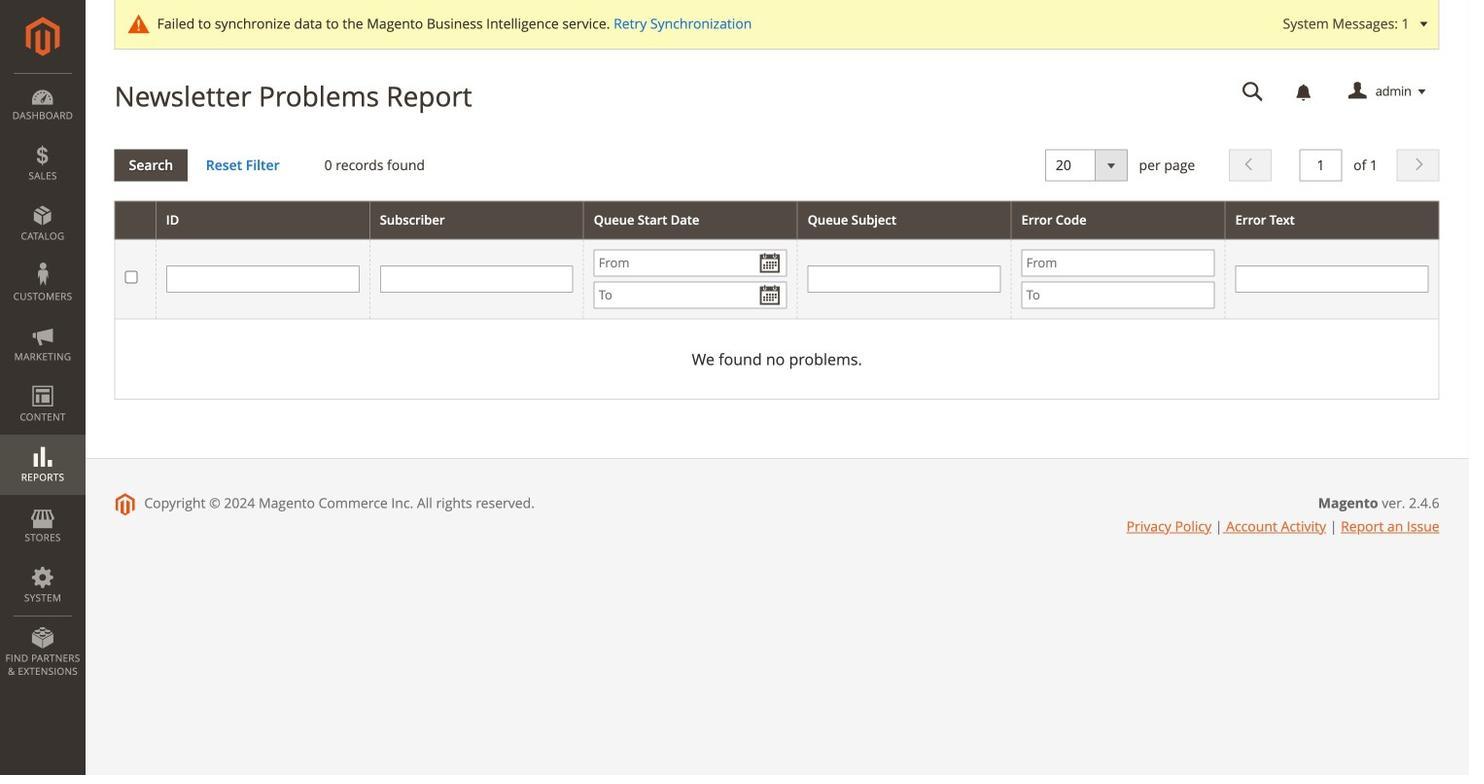 Task type: locate. For each thing, give the bounding box(es) containing it.
None text field
[[380, 265, 574, 293], [808, 265, 1002, 293], [1236, 265, 1430, 293], [380, 265, 574, 293], [808, 265, 1002, 293], [1236, 265, 1430, 293]]

magento admin panel image
[[26, 17, 60, 56]]

To text field
[[594, 281, 788, 309]]

To text field
[[1022, 281, 1216, 309]]

None checkbox
[[125, 271, 138, 284]]

None text field
[[1229, 75, 1278, 109], [1300, 149, 1343, 182], [166, 265, 360, 293], [1229, 75, 1278, 109], [1300, 149, 1343, 182], [166, 265, 360, 293]]

menu bar
[[0, 73, 86, 688]]



Task type: describe. For each thing, give the bounding box(es) containing it.
From text field
[[594, 249, 788, 277]]

From text field
[[1022, 249, 1216, 277]]



